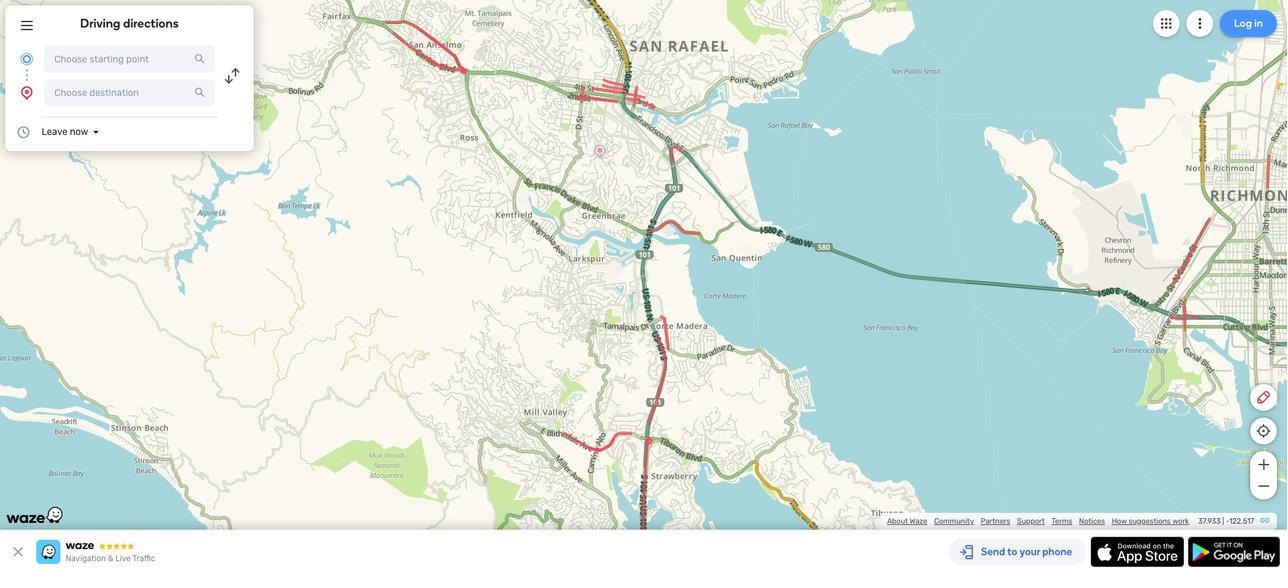 Task type: vqa. For each thing, say whether or not it's contained in the screenshot.
fifth "option" from the bottom of the page
no



Task type: describe. For each thing, give the bounding box(es) containing it.
suggestions
[[1129, 517, 1171, 526]]

|
[[1223, 517, 1225, 526]]

-
[[1227, 517, 1230, 526]]

navigation
[[66, 554, 106, 563]]

partners link
[[981, 517, 1011, 526]]

notices link
[[1080, 517, 1106, 526]]

waze
[[910, 517, 928, 526]]

x image
[[10, 544, 26, 560]]

how suggestions work link
[[1112, 517, 1190, 526]]

link image
[[1260, 515, 1271, 526]]

122.517
[[1230, 517, 1255, 526]]

37.933 | -122.517
[[1199, 517, 1255, 526]]

leave now
[[42, 126, 88, 138]]

&
[[108, 554, 114, 563]]

about
[[888, 517, 909, 526]]

leave
[[42, 126, 67, 138]]

Choose starting point text field
[[44, 46, 215, 73]]

current location image
[[19, 51, 35, 67]]

navigation & live traffic
[[66, 554, 155, 563]]

zoom in image
[[1256, 457, 1273, 473]]

clock image
[[15, 124, 32, 140]]

work
[[1173, 517, 1190, 526]]



Task type: locate. For each thing, give the bounding box(es) containing it.
how
[[1112, 517, 1128, 526]]

location image
[[19, 85, 35, 101]]

road closed image
[[596, 146, 604, 154]]

live
[[116, 554, 131, 563]]

community link
[[935, 517, 975, 526]]

terms link
[[1052, 517, 1073, 526]]

directions
[[123, 16, 179, 31]]

terms
[[1052, 517, 1073, 526]]

about waze community partners support terms notices how suggestions work
[[888, 517, 1190, 526]]

pencil image
[[1256, 389, 1272, 406]]

partners
[[981, 517, 1011, 526]]

community
[[935, 517, 975, 526]]

support link
[[1018, 517, 1045, 526]]

zoom out image
[[1256, 478, 1273, 494]]

notices
[[1080, 517, 1106, 526]]

driving
[[80, 16, 120, 31]]

driving directions
[[80, 16, 179, 31]]

about waze link
[[888, 517, 928, 526]]

support
[[1018, 517, 1045, 526]]

37.933
[[1199, 517, 1221, 526]]

traffic
[[133, 554, 155, 563]]

now
[[70, 126, 88, 138]]

Choose destination text field
[[44, 79, 215, 106]]



